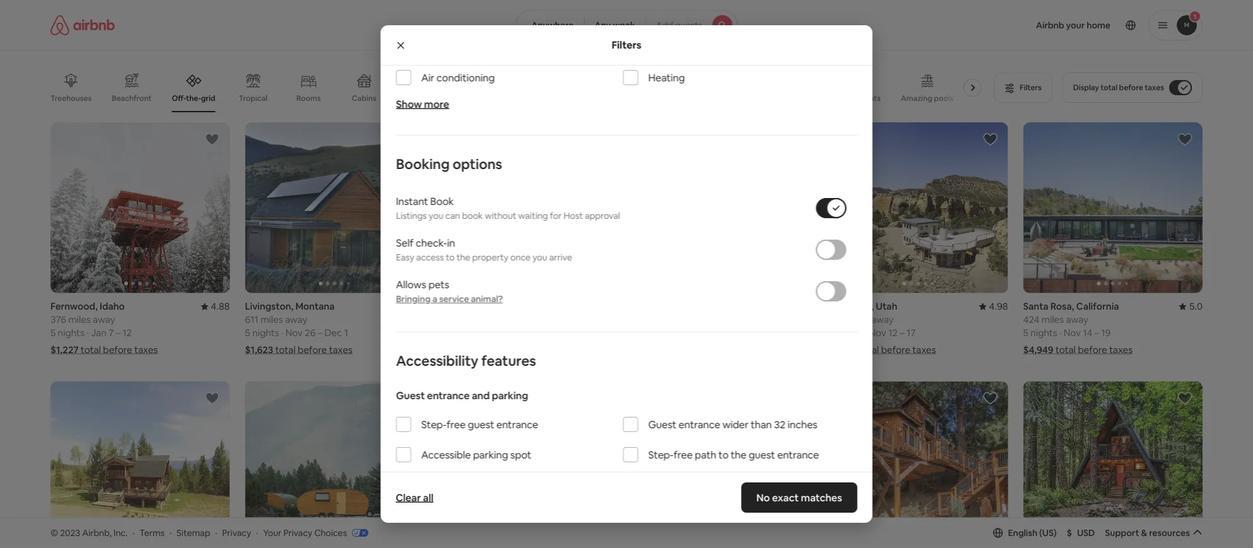 Task type: describe. For each thing, give the bounding box(es) containing it.
your privacy choices link
[[263, 527, 369, 540]]

off-
[[172, 93, 186, 103]]

· left your
[[256, 527, 258, 539]]

inches
[[788, 418, 818, 431]]

rooms
[[297, 93, 321, 103]]

instant
[[396, 195, 428, 208]]

than
[[751, 418, 772, 431]]

away for montana
[[285, 313, 308, 326]]

nevada city, california
[[440, 300, 541, 313]]

show for show map
[[598, 472, 621, 483]]

· inside 5 nights · nov 3 – 8 $912 total before taxes
[[476, 327, 478, 339]]

nights inside santa rosa, california 424 miles away 5 nights · nov 14 – 19 $4,949 total before taxes
[[1031, 327, 1058, 339]]

houseboats
[[838, 93, 881, 103]]

· inside fernwood, idaho 376 miles away 5 nights · jan 7 – 12 $1,227 total before taxes
[[87, 327, 89, 339]]

without
[[485, 210, 516, 222]]

total before taxes button
[[829, 344, 937, 356]]

self check-in easy access to the property once you arrive
[[396, 236, 572, 263]]

1 vertical spatial to
[[719, 448, 729, 461]]

add guests
[[656, 20, 703, 31]]

4.88 out of 5 average rating image
[[201, 300, 230, 313]]

4.89
[[406, 300, 425, 313]]

add to wishlist: invermere, canada image
[[205, 391, 220, 406]]

taxes inside santa rosa, california 424 miles away 5 nights · nov 14 – 19 $4,949 total before taxes
[[1110, 344, 1133, 356]]

5 inside santa rosa, california 424 miles away 5 nights · nov 14 – 19 $4,949 total before taxes
[[1024, 327, 1029, 339]]

filters dialog
[[381, 0, 873, 523]]

5 nights
[[829, 327, 863, 339]]

nov inside 5 nights · nov 3 – 8 $912 total before taxes
[[480, 327, 498, 339]]

4.98 out of 5 average rating image
[[980, 300, 1009, 313]]

766
[[829, 313, 845, 326]]

step-free guest entrance
[[421, 418, 538, 431]]

profile element
[[753, 0, 1203, 50]]

show more button
[[396, 98, 449, 110]]

map
[[622, 472, 641, 483]]

approval
[[585, 210, 620, 222]]

– inside livingston, montana 611 miles away 5 nights · nov 26 – dec 1 $1,623 total before taxes
[[318, 327, 323, 339]]

add guests button
[[646, 10, 738, 40]]

jan
[[91, 327, 106, 339]]

accessibility features
[[396, 352, 536, 370]]

english (us) button
[[994, 527, 1057, 539]]

away inside santa rosa, california 424 miles away 5 nights · nov 14 – 19 $4,949 total before taxes
[[1067, 313, 1089, 326]]

add to wishlist: santa rosa, california image
[[1178, 132, 1193, 147]]

guests
[[676, 20, 703, 31]]

no exact matches link
[[742, 483, 858, 513]]

any
[[595, 20, 611, 31]]

fernwood, idaho 376 miles away 5 nights · jan 7 – 12 $1,227 total before taxes
[[50, 300, 158, 356]]

dec
[[325, 327, 342, 339]]

inc.
[[114, 527, 128, 539]]

4 nights from the left
[[642, 327, 669, 339]]

privacy link
[[222, 527, 251, 539]]

· right inc. on the left bottom
[[133, 527, 135, 539]]

instant book listings you can book without waiting for host approval
[[396, 195, 620, 222]]

free for guest
[[447, 418, 466, 431]]

– inside fernwood, idaho 376 miles away 5 nights · jan 7 – 12 $1,227 total before taxes
[[116, 327, 121, 339]]

sitemap
[[177, 527, 210, 539]]

· right terms
[[170, 527, 172, 539]]

away for idaho
[[93, 313, 115, 326]]

miles for 766
[[847, 313, 870, 326]]

$912
[[440, 344, 461, 356]]

add
[[656, 20, 674, 31]]

book
[[462, 210, 483, 222]]

5 inside livingston, montana 611 miles away 5 nights · nov 26 – dec 1 $1,623 total before taxes
[[245, 327, 250, 339]]

total down 5 nights at the right of the page
[[859, 344, 880, 356]]

8
[[514, 327, 519, 339]]

add to wishlist: escalante, utah image
[[984, 132, 999, 147]]

your privacy choices
[[263, 527, 347, 539]]

mansions
[[403, 93, 436, 103]]

$
[[1068, 527, 1073, 539]]

off-the-grid
[[172, 93, 215, 103]]

usd
[[1078, 527, 1096, 539]]

wider
[[723, 418, 749, 431]]

before down nov 12 – 17
[[882, 344, 911, 356]]

airbnb,
[[82, 527, 112, 539]]

support & resources button
[[1106, 527, 1203, 539]]

1 vertical spatial parking
[[473, 448, 508, 461]]

total inside santa rosa, california 424 miles away 5 nights · nov 14 – 19 $4,949 total before taxes
[[1056, 344, 1077, 356]]

before inside fernwood, idaho 376 miles away 5 nights · jan 7 – 12 $1,227 total before taxes
[[103, 344, 132, 356]]

livingston, montana 611 miles away 5 nights · nov 26 – dec 1 $1,623 total before taxes
[[245, 300, 353, 356]]

miles for 611
[[261, 313, 283, 326]]

path
[[695, 448, 716, 461]]

add to wishlist: penticton, canada image
[[789, 132, 804, 147]]

grid
[[201, 93, 215, 103]]

12 inside fernwood, idaho 376 miles away 5 nights · jan 7 – 12 $1,227 total before taxes
[[123, 327, 132, 339]]

anywhere
[[532, 20, 574, 31]]

escalante,
[[829, 300, 874, 313]]

amazing
[[901, 93, 933, 103]]

fernwood,
[[50, 300, 98, 313]]

· left privacy link
[[215, 527, 217, 539]]

· left apr
[[671, 327, 673, 339]]

matches
[[802, 491, 843, 504]]

taxes inside livingston, montana 611 miles away 5 nights · nov 26 – dec 1 $1,623 total before taxes
[[329, 344, 353, 356]]

miles for 376
[[68, 313, 91, 326]]

1 privacy from the left
[[222, 527, 251, 539]]

· inside livingston, montana 611 miles away 5 nights · nov 26 – dec 1 $1,623 total before taxes
[[281, 327, 284, 339]]

nevada
[[440, 300, 474, 313]]

1 vertical spatial guest
[[749, 448, 775, 461]]

2 7 from the left
[[693, 327, 698, 339]]

– inside 5 nights · nov 3 – 8 $912 total before taxes
[[507, 327, 512, 339]]

376
[[50, 313, 66, 326]]

5 5 from the left
[[829, 327, 834, 339]]

before inside santa rosa, california 424 miles away 5 nights · nov 14 – 19 $4,949 total before taxes
[[1079, 344, 1108, 356]]

check-
[[416, 236, 447, 249]]

away for utah
[[872, 313, 894, 326]]

display
[[1074, 83, 1100, 92]]

heating
[[648, 71, 685, 84]]

3 nov from the left
[[870, 327, 887, 339]]

0 vertical spatial guest
[[468, 418, 494, 431]]

easy
[[396, 252, 414, 263]]

$4,949
[[1024, 344, 1054, 356]]

in
[[447, 236, 455, 249]]

choices
[[315, 527, 347, 539]]

total inside fernwood, idaho 376 miles away 5 nights · jan 7 – 12 $1,227 total before taxes
[[81, 344, 101, 356]]

total inside 5 nights · nov 3 – 8 $912 total before taxes
[[463, 344, 483, 356]]

step- for step-free path to the guest entrance
[[648, 448, 674, 461]]

show for show more
[[396, 98, 422, 110]]

entrance up path
[[679, 418, 720, 431]]

1 vertical spatial the
[[731, 448, 747, 461]]

2023
[[60, 527, 80, 539]]

sitemap link
[[177, 527, 210, 539]]

taxes inside fernwood, idaho 376 miles away 5 nights · jan 7 – 12 $1,227 total before taxes
[[134, 344, 158, 356]]

4.88
[[211, 300, 230, 313]]

terms · sitemap · privacy ·
[[140, 527, 258, 539]]

access
[[416, 252, 444, 263]]

for
[[550, 210, 562, 222]]

week
[[613, 20, 636, 31]]



Task type: vqa. For each thing, say whether or not it's contained in the screenshot.


Task type: locate. For each thing, give the bounding box(es) containing it.
1 horizontal spatial to
[[719, 448, 729, 461]]

california up 19
[[1077, 300, 1120, 313]]

total right display
[[1101, 83, 1118, 92]]

can
[[445, 210, 460, 222]]

1 horizontal spatial you
[[533, 252, 547, 263]]

support
[[1106, 527, 1140, 539]]

add to wishlist: livingston, montana image
[[399, 132, 415, 147]]

guest down than
[[749, 448, 775, 461]]

5 inside 5 nights · nov 3 – 8 $912 total before taxes
[[440, 327, 445, 339]]

utah
[[876, 300, 898, 313]]

to
[[446, 252, 455, 263], [719, 448, 729, 461]]

privacy right your
[[284, 527, 313, 539]]

taxes inside button
[[1145, 83, 1165, 92]]

show inside button
[[598, 472, 621, 483]]

step-free path to the guest entrance
[[648, 448, 819, 461]]

nights down 766
[[837, 327, 863, 339]]

4.98
[[990, 300, 1009, 313]]

nights inside fernwood, idaho 376 miles away 5 nights · jan 7 – 12 $1,227 total before taxes
[[58, 327, 85, 339]]

None search field
[[516, 10, 738, 40]]

total right $4,949
[[1056, 344, 1077, 356]]

miles inside escalante, utah 766 miles away
[[847, 313, 870, 326]]

0 horizontal spatial the
[[457, 252, 470, 263]]

booking options
[[396, 155, 502, 173]]

to inside the self check-in easy access to the property once you arrive
[[446, 252, 455, 263]]

32
[[774, 418, 786, 431]]

0 horizontal spatial 12
[[123, 327, 132, 339]]

miles down escalante,
[[847, 313, 870, 326]]

guest down and
[[468, 418, 494, 431]]

privacy inside the your privacy choices link
[[284, 527, 313, 539]]

– right 3
[[507, 327, 512, 339]]

· left 26
[[281, 327, 284, 339]]

3
[[500, 327, 505, 339]]

2 horizontal spatial 12
[[889, 327, 898, 339]]

0 horizontal spatial guest
[[468, 418, 494, 431]]

6 – from the left
[[1095, 327, 1100, 339]]

property
[[472, 252, 508, 263]]

2 5 from the left
[[245, 327, 250, 339]]

california for rosa,
[[1077, 300, 1120, 313]]

5 down 424
[[1024, 327, 1029, 339]]

away down utah
[[872, 313, 894, 326]]

show left map
[[598, 472, 621, 483]]

2 12 from the left
[[707, 327, 717, 339]]

entrance
[[427, 389, 470, 402], [497, 418, 538, 431], [679, 418, 720, 431], [778, 448, 819, 461]]

miles inside santa rosa, california 424 miles away 5 nights · nov 14 – 19 $4,949 total before taxes
[[1042, 313, 1065, 326]]

the inside the self check-in easy access to the property once you arrive
[[457, 252, 470, 263]]

livingston,
[[245, 300, 294, 313]]

nov left 3
[[480, 327, 498, 339]]

2 nights from the left
[[252, 327, 279, 339]]

2 – from the left
[[318, 327, 323, 339]]

guest entrance wider than 32 inches
[[648, 418, 818, 431]]

nights left apr
[[642, 327, 669, 339]]

(us)
[[1040, 527, 1057, 539]]

miles inside livingston, montana 611 miles away 5 nights · nov 26 – dec 1 $1,623 total before taxes
[[261, 313, 283, 326]]

to down the in
[[446, 252, 455, 263]]

– left 19
[[1095, 327, 1100, 339]]

none search field containing anywhere
[[516, 10, 738, 40]]

away up 14
[[1067, 313, 1089, 326]]

1 12 from the left
[[123, 327, 132, 339]]

· left 3
[[476, 327, 478, 339]]

nov inside santa rosa, california 424 miles away 5 nights · nov 14 – 19 $4,949 total before taxes
[[1064, 327, 1082, 339]]

– left 17
[[900, 327, 905, 339]]

0 horizontal spatial you
[[429, 210, 444, 222]]

3 away from the left
[[872, 313, 894, 326]]

book
[[430, 195, 454, 208]]

4.89 out of 5 average rating image
[[396, 300, 425, 313]]

add to wishlist: nevada city, california image
[[594, 132, 609, 147]]

0 horizontal spatial california
[[498, 300, 541, 313]]

features
[[481, 352, 536, 370]]

$ usd
[[1068, 527, 1096, 539]]

once
[[510, 252, 531, 263]]

1 california from the left
[[498, 300, 541, 313]]

· left jan on the left of the page
[[87, 327, 89, 339]]

clear all button
[[390, 485, 440, 511]]

1 7 from the left
[[109, 327, 114, 339]]

santa rosa, california 424 miles away 5 nights · nov 14 – 19 $4,949 total before taxes
[[1024, 300, 1133, 356]]

before right display
[[1120, 83, 1144, 92]]

6 nights from the left
[[1031, 327, 1058, 339]]

1 – from the left
[[116, 327, 121, 339]]

1 vertical spatial step-
[[648, 448, 674, 461]]

2 away from the left
[[285, 313, 308, 326]]

1 miles from the left
[[68, 313, 91, 326]]

miles down "fernwood,"
[[68, 313, 91, 326]]

4 miles from the left
[[1042, 313, 1065, 326]]

5 down the '611'
[[245, 327, 250, 339]]

3 – from the left
[[507, 327, 512, 339]]

0 horizontal spatial guest
[[396, 389, 425, 402]]

5.0 out of 5 average rating image
[[1180, 300, 1203, 313]]

0 vertical spatial you
[[429, 210, 444, 222]]

5 inside fernwood, idaho 376 miles away 5 nights · jan 7 – 12 $1,227 total before taxes
[[50, 327, 56, 339]]

5 – from the left
[[900, 327, 905, 339]]

you down the book
[[429, 210, 444, 222]]

group containing off-the-grid
[[50, 63, 987, 112]]

parking left spot
[[473, 448, 508, 461]]

nov
[[286, 327, 303, 339], [480, 327, 498, 339], [870, 327, 887, 339], [1064, 327, 1082, 339]]

5 up $912
[[440, 327, 445, 339]]

total right $912
[[463, 344, 483, 356]]

4 5 from the left
[[635, 327, 640, 339]]

entrance left and
[[427, 389, 470, 402]]

air
[[421, 71, 434, 84]]

5.0
[[1190, 300, 1203, 313]]

show map button
[[585, 462, 669, 493]]

air conditioning
[[421, 71, 495, 84]]

·
[[87, 327, 89, 339], [281, 327, 284, 339], [476, 327, 478, 339], [671, 327, 673, 339], [1060, 327, 1062, 339], [133, 527, 135, 539], [170, 527, 172, 539], [215, 527, 217, 539], [256, 527, 258, 539]]

0 horizontal spatial to
[[446, 252, 455, 263]]

resources
[[1150, 527, 1191, 539]]

entrance up spot
[[497, 418, 538, 431]]

1 vertical spatial guest
[[648, 418, 677, 431]]

the left property
[[457, 252, 470, 263]]

guest for guest entrance and parking
[[396, 389, 425, 402]]

you inside the self check-in easy access to the property once you arrive
[[533, 252, 547, 263]]

4 – from the left
[[700, 327, 705, 339]]

nights up $4,949
[[1031, 327, 1058, 339]]

to right path
[[719, 448, 729, 461]]

1 away from the left
[[93, 313, 115, 326]]

arrive
[[549, 252, 572, 263]]

1 horizontal spatial free
[[674, 448, 693, 461]]

total inside "display total before taxes" button
[[1101, 83, 1118, 92]]

0 horizontal spatial show
[[396, 98, 422, 110]]

add to wishlist: sooke, canada image
[[984, 391, 999, 406]]

free down guest entrance and parking
[[447, 418, 466, 431]]

2 miles from the left
[[261, 313, 283, 326]]

california inside santa rosa, california 424 miles away 5 nights · nov 14 – 19 $4,949 total before taxes
[[1077, 300, 1120, 313]]

accessible
[[421, 448, 471, 461]]

2 california from the left
[[1077, 300, 1120, 313]]

3 nights from the left
[[447, 327, 474, 339]]

guest for guest entrance wider than 32 inches
[[648, 418, 677, 431]]

you inside instant book listings you can book without waiting for host approval
[[429, 210, 444, 222]]

1 horizontal spatial step-
[[648, 448, 674, 461]]

show
[[396, 98, 422, 110], [598, 472, 621, 483]]

4 nov from the left
[[1064, 327, 1082, 339]]

1 5 from the left
[[50, 327, 56, 339]]

guest
[[468, 418, 494, 431], [749, 448, 775, 461]]

spot
[[510, 448, 531, 461]]

1 vertical spatial you
[[533, 252, 547, 263]]

filters
[[612, 38, 642, 51]]

add to wishlist: fernwood, idaho image
[[205, 132, 220, 147]]

pools
[[935, 93, 954, 103]]

anywhere button
[[516, 10, 585, 40]]

more
[[424, 98, 449, 110]]

away inside fernwood, idaho 376 miles away 5 nights · jan 7 – 12 $1,227 total before taxes
[[93, 313, 115, 326]]

nights inside livingston, montana 611 miles away 5 nights · nov 26 – dec 1 $1,623 total before taxes
[[252, 327, 279, 339]]

3 5 from the left
[[440, 327, 445, 339]]

0 vertical spatial parking
[[492, 389, 528, 402]]

0 horizontal spatial 7
[[109, 327, 114, 339]]

idaho
[[100, 300, 125, 313]]

show inside filters dialog
[[396, 98, 422, 110]]

miles down livingston, in the left bottom of the page
[[261, 313, 283, 326]]

611
[[245, 313, 259, 326]]

nov inside livingston, montana 611 miles away 5 nights · nov 26 – dec 1 $1,623 total before taxes
[[286, 327, 303, 339]]

privacy
[[222, 527, 251, 539], [284, 527, 313, 539]]

clear
[[396, 491, 421, 504]]

miles down rosa, at the right of the page
[[1042, 313, 1065, 326]]

4 away from the left
[[1067, 313, 1089, 326]]

allows pets bringing a service animal?
[[396, 278, 503, 305]]

0 horizontal spatial step-
[[421, 418, 447, 431]]

conditioning
[[437, 71, 495, 84]]

terms
[[140, 527, 165, 539]]

6 5 from the left
[[1024, 327, 1029, 339]]

any week
[[595, 20, 636, 31]]

5 down 766
[[829, 327, 834, 339]]

5 nights from the left
[[837, 327, 863, 339]]

free left path
[[674, 448, 693, 461]]

miles inside fernwood, idaho 376 miles away 5 nights · jan 7 – 12 $1,227 total before taxes
[[68, 313, 91, 326]]

all
[[423, 491, 434, 504]]

a
[[432, 293, 437, 305]]

add to wishlist: columbia falls, montana image
[[399, 391, 415, 406]]

add to wishlist: packwood, washington image
[[1178, 391, 1193, 406]]

1 horizontal spatial privacy
[[284, 527, 313, 539]]

5 down 376
[[50, 327, 56, 339]]

· inside santa rosa, california 424 miles away 5 nights · nov 14 – 19 $4,949 total before taxes
[[1060, 327, 1062, 339]]

privacy left your
[[222, 527, 251, 539]]

0 horizontal spatial free
[[447, 418, 466, 431]]

away inside livingston, montana 611 miles away 5 nights · nov 26 – dec 1 $1,623 total before taxes
[[285, 313, 308, 326]]

california up 8
[[498, 300, 541, 313]]

service
[[439, 293, 469, 305]]

before down 26
[[298, 344, 327, 356]]

&
[[1142, 527, 1148, 539]]

show map
[[598, 472, 641, 483]]

1 vertical spatial show
[[598, 472, 621, 483]]

total
[[1101, 83, 1118, 92], [81, 344, 101, 356], [275, 344, 296, 356], [463, 344, 483, 356], [859, 344, 880, 356], [1056, 344, 1077, 356]]

7 inside fernwood, idaho 376 miles away 5 nights · jan 7 – 12 $1,227 total before taxes
[[109, 327, 114, 339]]

miles
[[68, 313, 91, 326], [261, 313, 283, 326], [847, 313, 870, 326], [1042, 313, 1065, 326]]

12 up total before taxes
[[889, 327, 898, 339]]

support & resources
[[1106, 527, 1191, 539]]

show left more
[[396, 98, 422, 110]]

city,
[[476, 300, 496, 313]]

nights up $1,623
[[252, 327, 279, 339]]

0 vertical spatial show
[[396, 98, 422, 110]]

3 miles from the left
[[847, 313, 870, 326]]

apr
[[675, 327, 691, 339]]

you right "once"
[[533, 252, 547, 263]]

1 horizontal spatial show
[[598, 472, 621, 483]]

pets
[[428, 278, 449, 291]]

before inside 5 nights · nov 3 – 8 $912 total before taxes
[[485, 344, 514, 356]]

free
[[447, 418, 466, 431], [674, 448, 693, 461]]

total before taxes
[[859, 344, 937, 356]]

step- up show map button
[[648, 448, 674, 461]]

free for path
[[674, 448, 693, 461]]

total inside livingston, montana 611 miles away 5 nights · nov 26 – dec 1 $1,623 total before taxes
[[275, 344, 296, 356]]

before down jan on the left of the page
[[103, 344, 132, 356]]

no exact matches
[[757, 491, 843, 504]]

listings
[[396, 210, 427, 222]]

nov left 14
[[1064, 327, 1082, 339]]

– right 26
[[318, 327, 323, 339]]

parking right and
[[492, 389, 528, 402]]

1 horizontal spatial guest
[[648, 418, 677, 431]]

2 privacy from the left
[[284, 527, 313, 539]]

away up jan on the left of the page
[[93, 313, 115, 326]]

away up 26
[[285, 313, 308, 326]]

before inside button
[[1120, 83, 1144, 92]]

rosa,
[[1051, 300, 1075, 313]]

0 horizontal spatial privacy
[[222, 527, 251, 539]]

clear all
[[396, 491, 434, 504]]

the down wider
[[731, 448, 747, 461]]

allows
[[396, 278, 426, 291]]

7
[[109, 327, 114, 339], [693, 327, 698, 339]]

1 horizontal spatial guest
[[749, 448, 775, 461]]

12 right jan on the left of the page
[[123, 327, 132, 339]]

$1,623
[[245, 344, 273, 356]]

· down rosa, at the right of the page
[[1060, 327, 1062, 339]]

19
[[1102, 327, 1111, 339]]

waiting
[[518, 210, 548, 222]]

english
[[1009, 527, 1038, 539]]

english (us)
[[1009, 527, 1057, 539]]

0 vertical spatial free
[[447, 418, 466, 431]]

step- up the accessible
[[421, 418, 447, 431]]

beachfront
[[112, 93, 152, 103]]

tropical
[[239, 93, 268, 103]]

1 nov from the left
[[286, 327, 303, 339]]

nights inside 5 nights · nov 3 – 8 $912 total before taxes
[[447, 327, 474, 339]]

before inside livingston, montana 611 miles away 5 nights · nov 26 – dec 1 $1,623 total before taxes
[[298, 344, 327, 356]]

0 vertical spatial guest
[[396, 389, 425, 402]]

cabins
[[352, 93, 377, 103]]

nights up $912
[[447, 327, 474, 339]]

– right apr
[[700, 327, 705, 339]]

0 vertical spatial step-
[[421, 418, 447, 431]]

0 vertical spatial the
[[457, 252, 470, 263]]

animal?
[[471, 293, 503, 305]]

7 right apr
[[693, 327, 698, 339]]

total right $1,623
[[275, 344, 296, 356]]

– inside santa rosa, california 424 miles away 5 nights · nov 14 – 19 $4,949 total before taxes
[[1095, 327, 1100, 339]]

2 nov from the left
[[480, 327, 498, 339]]

1 horizontal spatial 7
[[693, 327, 698, 339]]

california for city,
[[498, 300, 541, 313]]

nov up total before taxes button
[[870, 327, 887, 339]]

before down 14
[[1079, 344, 1108, 356]]

7 right jan on the left of the page
[[109, 327, 114, 339]]

5 left apr
[[635, 327, 640, 339]]

any week button
[[584, 10, 646, 40]]

12 right apr
[[707, 327, 717, 339]]

1 horizontal spatial the
[[731, 448, 747, 461]]

0 vertical spatial to
[[446, 252, 455, 263]]

nights up $1,227
[[58, 327, 85, 339]]

group
[[50, 63, 987, 112], [50, 122, 230, 293], [245, 122, 425, 293], [440, 122, 619, 293], [635, 122, 814, 293], [829, 122, 1009, 293], [1024, 122, 1203, 293], [50, 381, 230, 548], [245, 381, 425, 548], [440, 381, 619, 548], [635, 381, 814, 548], [829, 381, 1009, 548], [1024, 381, 1203, 548]]

– right jan on the left of the page
[[116, 327, 121, 339]]

5 nights · nov 3 – 8 $912 total before taxes
[[440, 327, 540, 356]]

taxes inside 5 nights · nov 3 – 8 $912 total before taxes
[[516, 344, 540, 356]]

total down jan on the left of the page
[[81, 344, 101, 356]]

1 horizontal spatial california
[[1077, 300, 1120, 313]]

booking
[[396, 155, 450, 173]]

entrance down inches
[[778, 448, 819, 461]]

escalante, utah 766 miles away
[[829, 300, 898, 326]]

nights
[[58, 327, 85, 339], [252, 327, 279, 339], [447, 327, 474, 339], [642, 327, 669, 339], [837, 327, 863, 339], [1031, 327, 1058, 339]]

away inside escalante, utah 766 miles away
[[872, 313, 894, 326]]

step- for step-free guest entrance
[[421, 418, 447, 431]]

1 nights from the left
[[58, 327, 85, 339]]

nov left 26
[[286, 327, 303, 339]]

5 nights · apr 7 – 12
[[635, 327, 717, 339]]

1 horizontal spatial 12
[[707, 327, 717, 339]]

1 vertical spatial free
[[674, 448, 693, 461]]

before down 3
[[485, 344, 514, 356]]

3 12 from the left
[[889, 327, 898, 339]]



